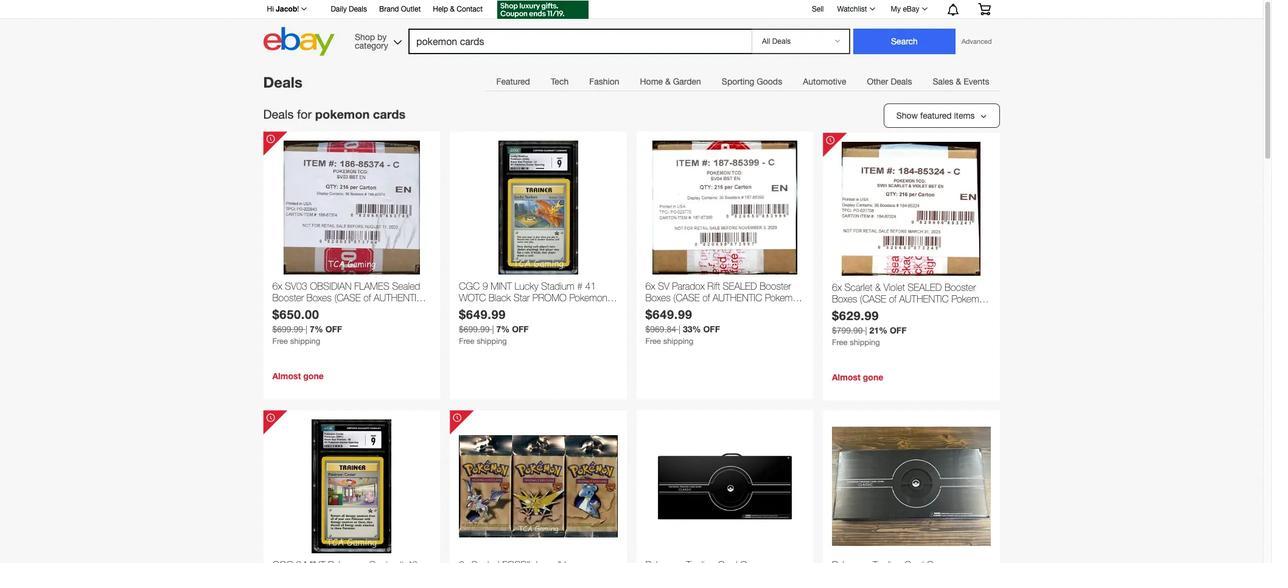 Task type: describe. For each thing, give the bounding box(es) containing it.
daily deals link
[[331, 3, 367, 16]]

mint
[[491, 281, 512, 292]]

cards) for $650.00
[[313, 304, 340, 315]]

sv
[[658, 281, 670, 292]]

pokemon for $649.99
[[765, 292, 803, 303]]

6x sv paradox rift sealed booster boxes (case of authentic pokemon cards)
[[646, 281, 803, 315]]

sv03
[[285, 281, 307, 292]]

goods
[[757, 77, 782, 86]]

$649.99 $699.99 | 7% off free shipping
[[459, 307, 529, 346]]

tab list containing featured
[[486, 69, 1000, 94]]

brand outlet link
[[379, 3, 421, 16]]

automotive
[[803, 77, 847, 86]]

lucky
[[515, 281, 539, 292]]

(case for $629.99
[[860, 294, 887, 305]]

!
[[297, 5, 299, 13]]

6x for $650.00
[[272, 281, 282, 292]]

shop by category button
[[349, 27, 404, 53]]

automotive link
[[793, 69, 857, 94]]

help & contact link
[[433, 3, 483, 16]]

fashion
[[589, 77, 619, 86]]

garden
[[673, 77, 701, 86]]

free for $649.99 $969.84 | 33% off free shipping
[[646, 337, 661, 346]]

$649.99 $969.84 | 33% off free shipping
[[646, 307, 720, 346]]

help & contact
[[433, 5, 483, 13]]

sealed for $629.99
[[908, 282, 942, 293]]

other deals
[[867, 77, 912, 86]]

flames
[[354, 281, 390, 292]]

boxes for $629.99
[[832, 294, 857, 305]]

sell link
[[807, 5, 830, 13]]

shop by category banner
[[260, 0, 1000, 59]]

6x for $649.99
[[646, 281, 655, 292]]

cgc 9 mint lucky stadium # 41 wotc black star promo pokemon card link
[[459, 281, 618, 315]]

boxes for $650.00
[[307, 292, 332, 303]]

show featured items button
[[884, 104, 1000, 128]]

advanced link
[[956, 29, 998, 54]]

home & garden
[[640, 77, 701, 86]]

fashion link
[[579, 69, 630, 94]]

sporting
[[722, 77, 755, 86]]

black
[[489, 292, 511, 303]]

cgc
[[459, 281, 480, 292]]

show
[[897, 111, 918, 121]]

other deals link
[[857, 69, 923, 94]]

sales
[[933, 77, 954, 86]]

help
[[433, 5, 448, 13]]

my ebay
[[891, 5, 920, 13]]

booster for $629.99
[[945, 282, 976, 293]]

6x scarlet & violet sealed booster boxes (case of authentic pokemon cards)
[[832, 282, 990, 316]]

paradox
[[672, 281, 705, 292]]

hi jacob !
[[267, 4, 299, 13]]

events
[[964, 77, 990, 86]]

none submit inside the shop by category banner
[[854, 29, 956, 54]]

deals for pokemon cards
[[263, 107, 406, 121]]

cgc 9 mint lucky stadium # 41 wotc black star promo pokemon card
[[459, 281, 608, 315]]

outlet
[[401, 5, 421, 13]]

my
[[891, 5, 901, 13]]

sporting goods link
[[712, 69, 793, 94]]

deals up the for at the top left
[[263, 74, 303, 91]]

| for $649.99 $969.84 | 33% off free shipping
[[679, 325, 681, 334]]

free for $629.99 $799.90 | 21% off free shipping
[[832, 338, 848, 347]]

off for $649.99 $699.99 | 7% off free shipping
[[512, 324, 529, 334]]

$969.84
[[646, 325, 676, 334]]

almost for $650.00
[[272, 371, 301, 381]]

star
[[514, 292, 530, 303]]

home & garden link
[[630, 69, 712, 94]]

scarlet
[[845, 282, 873, 293]]

featured link
[[486, 69, 541, 94]]

gone for $650.00
[[303, 371, 324, 381]]

pokemon
[[315, 107, 370, 121]]

free for $650.00 $699.99 | 7% off free shipping
[[272, 337, 288, 346]]

hi
[[267, 5, 274, 13]]

sealed for $649.99
[[723, 281, 757, 292]]

sell
[[812, 5, 824, 13]]

ebay
[[903, 5, 920, 13]]

for
[[297, 107, 312, 121]]

deals inside deals for pokemon cards
[[263, 107, 294, 121]]

off for $649.99 $969.84 | 33% off free shipping
[[703, 324, 720, 334]]

rift
[[708, 281, 720, 292]]

33%
[[683, 324, 701, 334]]

| for $629.99 $799.90 | 21% off free shipping
[[865, 326, 867, 336]]

7% for $650.00
[[310, 324, 323, 334]]

| for $649.99 $699.99 | 7% off free shipping
[[492, 325, 494, 334]]

7% for $649.99
[[497, 324, 510, 334]]

$650.00
[[272, 307, 319, 322]]

of for $629.99
[[889, 294, 897, 305]]

$629.99
[[832, 308, 879, 323]]

almost gone for $650.00
[[272, 371, 324, 381]]

free for $649.99 $699.99 | 7% off free shipping
[[459, 337, 475, 346]]



Task type: vqa. For each thing, say whether or not it's contained in the screenshot.
mo
no



Task type: locate. For each thing, give the bounding box(es) containing it.
free
[[272, 337, 288, 346], [459, 337, 475, 346], [646, 337, 661, 346], [832, 338, 848, 347]]

$629.99 $799.90 | 21% off free shipping
[[832, 308, 907, 347]]

7% down "black"
[[497, 324, 510, 334]]

1 horizontal spatial authentic
[[713, 292, 762, 303]]

(case down the scarlet
[[860, 294, 887, 305]]

free down $799.90
[[832, 338, 848, 347]]

boxes down the sv
[[646, 292, 671, 303]]

authentic down sealed
[[374, 292, 423, 303]]

almost down $799.90
[[832, 372, 861, 382]]

items
[[954, 111, 975, 121]]

deals right other
[[891, 77, 912, 86]]

2 $649.99 from the left
[[646, 307, 693, 322]]

wotc
[[459, 292, 486, 303]]

of for $650.00
[[364, 292, 371, 303]]

6x sv paradox rift sealed booster boxes (case of authentic pokemon cards) link
[[646, 281, 804, 315]]

6x inside '6x scarlet & violet sealed booster boxes (case of authentic pokemon cards)'
[[832, 282, 842, 293]]

1 horizontal spatial almost gone
[[832, 372, 884, 382]]

& right sales
[[956, 77, 962, 86]]

0 horizontal spatial 7%
[[310, 324, 323, 334]]

contact
[[457, 5, 483, 13]]

7% inside $649.99 $699.99 | 7% off free shipping
[[497, 324, 510, 334]]

0 horizontal spatial $699.99
[[272, 325, 303, 334]]

2 horizontal spatial authentic
[[900, 294, 949, 305]]

brand
[[379, 5, 399, 13]]

$649.99 for wotc
[[459, 307, 506, 322]]

| down "black"
[[492, 325, 494, 334]]

violet
[[884, 282, 905, 293]]

cards) up $799.90
[[832, 305, 859, 316]]

$649.99 down wotc
[[459, 307, 506, 322]]

1 horizontal spatial 6x
[[646, 281, 655, 292]]

free inside $649.99 $699.99 | 7% off free shipping
[[459, 337, 475, 346]]

2 7% from the left
[[497, 324, 510, 334]]

almost
[[272, 371, 301, 381], [832, 372, 861, 382]]

41
[[585, 281, 596, 292]]

(case down 'paradox'
[[674, 292, 700, 303]]

of down "flames"
[[364, 292, 371, 303]]

of inside '6x scarlet & violet sealed booster boxes (case of authentic pokemon cards)'
[[889, 294, 897, 305]]

1 horizontal spatial $699.99
[[459, 325, 490, 334]]

(case inside 6x sv03 obsidian flames sealed booster boxes (case of authentic pokemon cards)
[[334, 292, 361, 303]]

boxes inside the 6x sv paradox rift sealed booster boxes (case of authentic pokemon cards)
[[646, 292, 671, 303]]

booster for $649.99
[[760, 281, 791, 292]]

shop
[[355, 32, 375, 42]]

shipping for $650.00 $699.99 | 7% off free shipping
[[290, 337, 320, 346]]

| inside the $649.99 $969.84 | 33% off free shipping
[[679, 325, 681, 334]]

| inside $650.00 $699.99 | 7% off free shipping
[[306, 325, 308, 334]]

deals left the for at the top left
[[263, 107, 294, 121]]

booster inside the 6x sv paradox rift sealed booster boxes (case of authentic pokemon cards)
[[760, 281, 791, 292]]

shipping for $649.99 $969.84 | 33% off free shipping
[[663, 337, 694, 346]]

off for $650.00 $699.99 | 7% off free shipping
[[326, 324, 342, 334]]

of inside the 6x sv paradox rift sealed booster boxes (case of authentic pokemon cards)
[[703, 292, 710, 303]]

cards) down obsidian
[[313, 304, 340, 315]]

authentic
[[374, 292, 423, 303], [713, 292, 762, 303], [900, 294, 949, 305]]

& right help
[[450, 5, 455, 13]]

shipping inside $649.99 $699.99 | 7% off free shipping
[[477, 337, 507, 346]]

sealed right rift
[[723, 281, 757, 292]]

booster inside 6x sv03 obsidian flames sealed booster boxes (case of authentic pokemon cards)
[[272, 292, 304, 303]]

|
[[306, 325, 308, 334], [492, 325, 494, 334], [679, 325, 681, 334], [865, 326, 867, 336]]

| inside $649.99 $699.99 | 7% off free shipping
[[492, 325, 494, 334]]

sales & events
[[933, 77, 990, 86]]

6x for $629.99
[[832, 282, 842, 293]]

2 horizontal spatial 6x
[[832, 282, 842, 293]]

1 horizontal spatial almost
[[832, 372, 861, 382]]

1 horizontal spatial $649.99
[[646, 307, 693, 322]]

1 horizontal spatial booster
[[760, 281, 791, 292]]

2 horizontal spatial boxes
[[832, 294, 857, 305]]

| left 33% in the right of the page
[[679, 325, 681, 334]]

1 horizontal spatial (case
[[674, 292, 700, 303]]

card
[[459, 304, 479, 315]]

boxes for $649.99
[[646, 292, 671, 303]]

(case inside '6x scarlet & violet sealed booster boxes (case of authentic pokemon cards)'
[[860, 294, 887, 305]]

0 horizontal spatial 6x
[[272, 281, 282, 292]]

menu bar containing featured
[[486, 69, 1000, 94]]

jacob
[[276, 4, 297, 13]]

off for $629.99 $799.90 | 21% off free shipping
[[890, 325, 907, 336]]

1 horizontal spatial 7%
[[497, 324, 510, 334]]

authentic down violet
[[900, 294, 949, 305]]

authentic down rift
[[713, 292, 762, 303]]

21%
[[870, 325, 888, 336]]

1 horizontal spatial cards)
[[646, 304, 672, 315]]

booster inside '6x scarlet & violet sealed booster boxes (case of authentic pokemon cards)'
[[945, 282, 976, 293]]

6x sv03 obsidian flames sealed booster boxes (case of authentic pokemon cards) link
[[272, 281, 431, 315]]

1 horizontal spatial sealed
[[908, 282, 942, 293]]

6x scarlet & violet sealed booster boxes (case of authentic pokemon cards) link
[[832, 282, 991, 316]]

free down $650.00
[[272, 337, 288, 346]]

account navigation
[[260, 0, 1000, 21]]

booster for $650.00
[[272, 292, 304, 303]]

brand outlet
[[379, 5, 421, 13]]

& inside '6x scarlet & violet sealed booster boxes (case of authentic pokemon cards)'
[[875, 282, 881, 293]]

stadium
[[541, 281, 575, 292]]

boxes
[[307, 292, 332, 303], [646, 292, 671, 303], [832, 294, 857, 305]]

2 horizontal spatial cards)
[[832, 305, 859, 316]]

promo
[[533, 292, 567, 303]]

2 horizontal spatial of
[[889, 294, 897, 305]]

authentic inside 6x sv03 obsidian flames sealed booster boxes (case of authentic pokemon cards)
[[374, 292, 423, 303]]

of down rift
[[703, 292, 710, 303]]

featured
[[921, 111, 952, 121]]

(case inside the 6x sv paradox rift sealed booster boxes (case of authentic pokemon cards)
[[674, 292, 700, 303]]

& for garden
[[665, 77, 671, 86]]

free inside $650.00 $699.99 | 7% off free shipping
[[272, 337, 288, 346]]

of down violet
[[889, 294, 897, 305]]

6x
[[272, 281, 282, 292], [646, 281, 655, 292], [832, 282, 842, 293]]

show featured items
[[897, 111, 975, 121]]

& left violet
[[875, 282, 881, 293]]

cards) inside '6x scarlet & violet sealed booster boxes (case of authentic pokemon cards)'
[[832, 305, 859, 316]]

free down the $969.84
[[646, 337, 661, 346]]

off inside $649.99 $699.99 | 7% off free shipping
[[512, 324, 529, 334]]

6x sv03 obsidian flames sealed booster boxes (case of authentic pokemon cards)
[[272, 281, 423, 315]]

pokemon inside '6x scarlet & violet sealed booster boxes (case of authentic pokemon cards)'
[[952, 294, 990, 305]]

by
[[377, 32, 387, 42]]

$649.99 for (case
[[646, 307, 693, 322]]

gone down $650.00 $699.99 | 7% off free shipping
[[303, 371, 324, 381]]

shipping inside $650.00 $699.99 | 7% off free shipping
[[290, 337, 320, 346]]

get the coupon image
[[497, 1, 589, 19]]

| for $650.00 $699.99 | 7% off free shipping
[[306, 325, 308, 334]]

| inside $629.99 $799.90 | 21% off free shipping
[[865, 326, 867, 336]]

$699.99 inside $650.00 $699.99 | 7% off free shipping
[[272, 325, 303, 334]]

gone down 21%
[[863, 372, 884, 382]]

$699.99 for $650.00
[[272, 325, 303, 334]]

authentic for $629.99
[[900, 294, 949, 305]]

shipping for $629.99 $799.90 | 21% off free shipping
[[850, 338, 880, 347]]

deals right the daily
[[349, 5, 367, 13]]

advanced
[[962, 38, 992, 45]]

$699.99 for $649.99
[[459, 325, 490, 334]]

authentic inside '6x scarlet & violet sealed booster boxes (case of authentic pokemon cards)'
[[900, 294, 949, 305]]

off
[[326, 324, 342, 334], [512, 324, 529, 334], [703, 324, 720, 334], [890, 325, 907, 336]]

0 horizontal spatial authentic
[[374, 292, 423, 303]]

0 horizontal spatial sealed
[[723, 281, 757, 292]]

watchlist link
[[831, 2, 881, 16]]

almost gone
[[272, 371, 324, 381], [832, 372, 884, 382]]

your shopping cart image
[[977, 3, 991, 15]]

almost gone for $629.99
[[832, 372, 884, 382]]

authentic for $650.00
[[374, 292, 423, 303]]

cards) inside 6x sv03 obsidian flames sealed booster boxes (case of authentic pokemon cards)
[[313, 304, 340, 315]]

None submit
[[854, 29, 956, 54]]

$699.99 down $650.00
[[272, 325, 303, 334]]

&
[[450, 5, 455, 13], [665, 77, 671, 86], [956, 77, 962, 86], [875, 282, 881, 293]]

boxes inside 6x sv03 obsidian flames sealed booster boxes (case of authentic pokemon cards)
[[307, 292, 332, 303]]

tab list
[[486, 69, 1000, 94]]

2 horizontal spatial booster
[[945, 282, 976, 293]]

1 horizontal spatial of
[[703, 292, 710, 303]]

off inside $629.99 $799.90 | 21% off free shipping
[[890, 325, 907, 336]]

pokemon inside cgc 9 mint lucky stadium # 41 wotc black star promo pokemon card
[[569, 292, 608, 303]]

1 $649.99 from the left
[[459, 307, 506, 322]]

$649.99 inside the $649.99 $969.84 | 33% off free shipping
[[646, 307, 693, 322]]

boxes down obsidian
[[307, 292, 332, 303]]

& right home
[[665, 77, 671, 86]]

0 horizontal spatial cards)
[[313, 304, 340, 315]]

| left 21%
[[865, 326, 867, 336]]

sales & events link
[[923, 69, 1000, 94]]

pokemon
[[569, 292, 608, 303], [765, 292, 803, 303], [952, 294, 990, 305], [272, 304, 311, 315]]

authentic for $649.99
[[713, 292, 762, 303]]

free inside $629.99 $799.90 | 21% off free shipping
[[832, 338, 848, 347]]

almost gone down $650.00 $699.99 | 7% off free shipping
[[272, 371, 324, 381]]

1 $699.99 from the left
[[272, 325, 303, 334]]

category
[[355, 40, 388, 50]]

cards) for $629.99
[[832, 305, 859, 316]]

cards)
[[313, 304, 340, 315], [646, 304, 672, 315], [832, 305, 859, 316]]

2 $699.99 from the left
[[459, 325, 490, 334]]

shipping for $649.99 $699.99 | 7% off free shipping
[[477, 337, 507, 346]]

1 horizontal spatial boxes
[[646, 292, 671, 303]]

& for contact
[[450, 5, 455, 13]]

| down $650.00
[[306, 325, 308, 334]]

$699.99
[[272, 325, 303, 334], [459, 325, 490, 334]]

boxes down the scarlet
[[832, 294, 857, 305]]

(case down obsidian
[[334, 292, 361, 303]]

6x inside the 6x sv paradox rift sealed booster boxes (case of authentic pokemon cards)
[[646, 281, 655, 292]]

6x left the scarlet
[[832, 282, 842, 293]]

6x left sv03
[[272, 281, 282, 292]]

0 horizontal spatial almost gone
[[272, 371, 324, 381]]

off right 33% in the right of the page
[[703, 324, 720, 334]]

shipping
[[290, 337, 320, 346], [477, 337, 507, 346], [663, 337, 694, 346], [850, 338, 880, 347]]

shipping inside $629.99 $799.90 | 21% off free shipping
[[850, 338, 880, 347]]

tech link
[[541, 69, 579, 94]]

home
[[640, 77, 663, 86]]

shipping inside the $649.99 $969.84 | 33% off free shipping
[[663, 337, 694, 346]]

& inside account navigation
[[450, 5, 455, 13]]

cards) up the $969.84
[[646, 304, 672, 315]]

of
[[364, 292, 371, 303], [703, 292, 710, 303], [889, 294, 897, 305]]

watchlist
[[837, 5, 867, 13]]

tech
[[551, 77, 569, 86]]

9
[[483, 281, 488, 292]]

featured
[[496, 77, 530, 86]]

0 horizontal spatial almost
[[272, 371, 301, 381]]

almost gone down $799.90
[[832, 372, 884, 382]]

free down card
[[459, 337, 475, 346]]

sealed right violet
[[908, 282, 942, 293]]

$799.90
[[832, 326, 863, 336]]

shipping down 21%
[[850, 338, 880, 347]]

other
[[867, 77, 889, 86]]

gone for $629.99
[[863, 372, 884, 382]]

$649.99 up the $969.84
[[646, 307, 693, 322]]

sealed inside the 6x sv paradox rift sealed booster boxes (case of authentic pokemon cards)
[[723, 281, 757, 292]]

0 horizontal spatial booster
[[272, 292, 304, 303]]

deals inside "link"
[[891, 77, 912, 86]]

daily deals
[[331, 5, 367, 13]]

$699.99 down card
[[459, 325, 490, 334]]

sporting goods
[[722, 77, 782, 86]]

0 horizontal spatial gone
[[303, 371, 324, 381]]

pokemon for $650.00
[[272, 304, 311, 315]]

Search for anything text field
[[410, 30, 749, 53]]

$649.99
[[459, 307, 506, 322], [646, 307, 693, 322]]

deals link
[[263, 74, 303, 91]]

almost down $650.00 $699.99 | 7% off free shipping
[[272, 371, 301, 381]]

1 horizontal spatial gone
[[863, 372, 884, 382]]

7% down $650.00
[[310, 324, 323, 334]]

sealed
[[723, 281, 757, 292], [908, 282, 942, 293]]

6x left the sv
[[646, 281, 655, 292]]

off inside $650.00 $699.99 | 7% off free shipping
[[326, 324, 342, 334]]

$650.00 $699.99 | 7% off free shipping
[[272, 307, 342, 346]]

(case for $649.99
[[674, 292, 700, 303]]

cards) for $649.99
[[646, 304, 672, 315]]

& for events
[[956, 77, 962, 86]]

off inside the $649.99 $969.84 | 33% off free shipping
[[703, 324, 720, 334]]

off right 21%
[[890, 325, 907, 336]]

shop by category
[[355, 32, 388, 50]]

cards
[[373, 107, 406, 121]]

$699.99 inside $649.99 $699.99 | 7% off free shipping
[[459, 325, 490, 334]]

sealed
[[392, 281, 420, 292]]

authentic inside the 6x sv paradox rift sealed booster boxes (case of authentic pokemon cards)
[[713, 292, 762, 303]]

0 horizontal spatial boxes
[[307, 292, 332, 303]]

shipping down card
[[477, 337, 507, 346]]

pokemon inside 6x sv03 obsidian flames sealed booster boxes (case of authentic pokemon cards)
[[272, 304, 311, 315]]

shipping down $650.00
[[290, 337, 320, 346]]

of inside 6x sv03 obsidian flames sealed booster boxes (case of authentic pokemon cards)
[[364, 292, 371, 303]]

boxes inside '6x scarlet & violet sealed booster boxes (case of authentic pokemon cards)'
[[832, 294, 857, 305]]

of for $649.99
[[703, 292, 710, 303]]

menu bar
[[486, 69, 1000, 94]]

6x inside 6x sv03 obsidian flames sealed booster boxes (case of authentic pokemon cards)
[[272, 281, 282, 292]]

deals inside account navigation
[[349, 5, 367, 13]]

off down the star
[[512, 324, 529, 334]]

sealed inside '6x scarlet & violet sealed booster boxes (case of authentic pokemon cards)'
[[908, 282, 942, 293]]

off down 6x sv03 obsidian flames sealed booster boxes (case of authentic pokemon cards)
[[326, 324, 342, 334]]

shipping down 33% in the right of the page
[[663, 337, 694, 346]]

7% inside $650.00 $699.99 | 7% off free shipping
[[310, 324, 323, 334]]

0 horizontal spatial of
[[364, 292, 371, 303]]

daily
[[331, 5, 347, 13]]

(case for $650.00
[[334, 292, 361, 303]]

almost for $629.99
[[832, 372, 861, 382]]

1 7% from the left
[[310, 324, 323, 334]]

$649.99 inside $649.99 $699.99 | 7% off free shipping
[[459, 307, 506, 322]]

pokemon for $629.99
[[952, 294, 990, 305]]

0 horizontal spatial $649.99
[[459, 307, 506, 322]]

& inside "link"
[[665, 77, 671, 86]]

#
[[577, 281, 583, 292]]

2 horizontal spatial (case
[[860, 294, 887, 305]]

obsidian
[[310, 281, 352, 292]]

gone
[[303, 371, 324, 381], [863, 372, 884, 382]]

cards) inside the 6x sv paradox rift sealed booster boxes (case of authentic pokemon cards)
[[646, 304, 672, 315]]

pokemon inside the 6x sv paradox rift sealed booster boxes (case of authentic pokemon cards)
[[765, 292, 803, 303]]

0 horizontal spatial (case
[[334, 292, 361, 303]]

my ebay link
[[884, 2, 933, 16]]

free inside the $649.99 $969.84 | 33% off free shipping
[[646, 337, 661, 346]]

(case
[[334, 292, 361, 303], [674, 292, 700, 303], [860, 294, 887, 305]]



